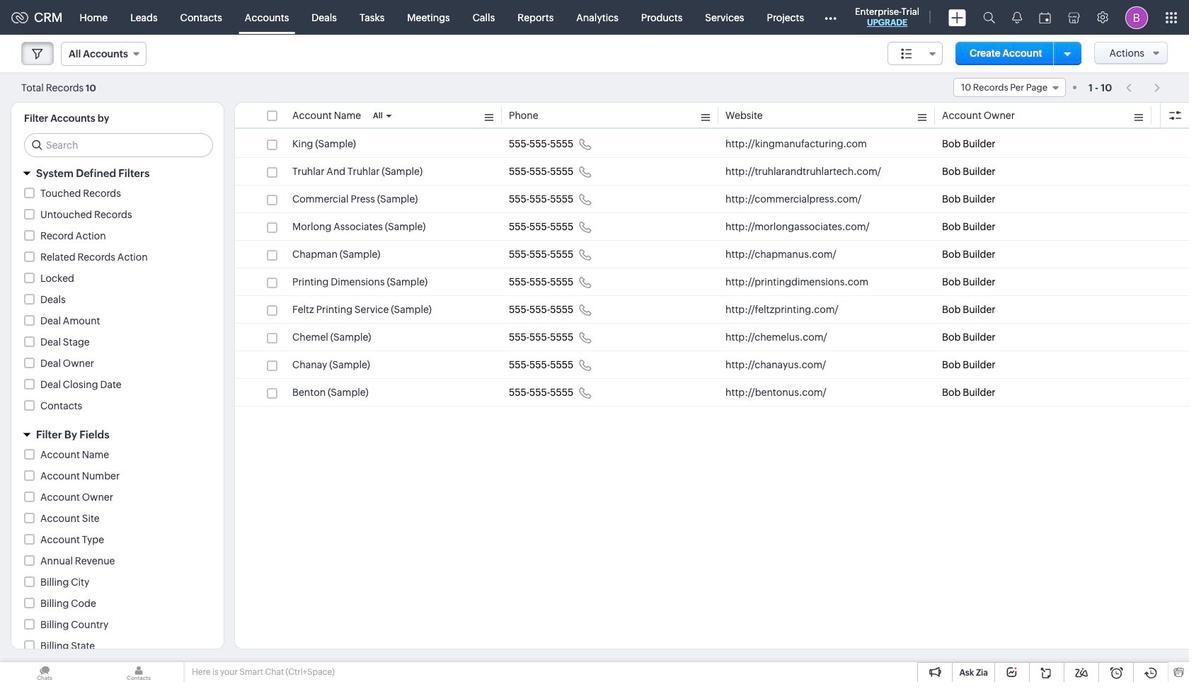Task type: describe. For each thing, give the bounding box(es) containing it.
create menu element
[[941, 0, 975, 34]]

search element
[[975, 0, 1004, 35]]

profile element
[[1118, 0, 1157, 34]]

create menu image
[[949, 9, 967, 26]]

signals element
[[1004, 0, 1031, 35]]

profile image
[[1126, 6, 1149, 29]]

none field the size
[[888, 42, 944, 65]]

Search text field
[[25, 134, 212, 157]]

logo image
[[11, 12, 28, 23]]

Other Modules field
[[816, 6, 847, 29]]

contacts image
[[94, 662, 183, 682]]



Task type: vqa. For each thing, say whether or not it's contained in the screenshot.
Customization dropdown button
no



Task type: locate. For each thing, give the bounding box(es) containing it.
chats image
[[0, 662, 89, 682]]

search image
[[984, 11, 996, 23]]

size image
[[902, 47, 913, 60]]

row group
[[235, 130, 1190, 407]]

calendar image
[[1040, 12, 1052, 23]]

signals image
[[1013, 11, 1023, 23]]

navigation
[[1120, 77, 1169, 98]]

None field
[[61, 42, 146, 66], [888, 42, 944, 65], [954, 78, 1067, 97], [61, 42, 146, 66], [954, 78, 1067, 97]]



